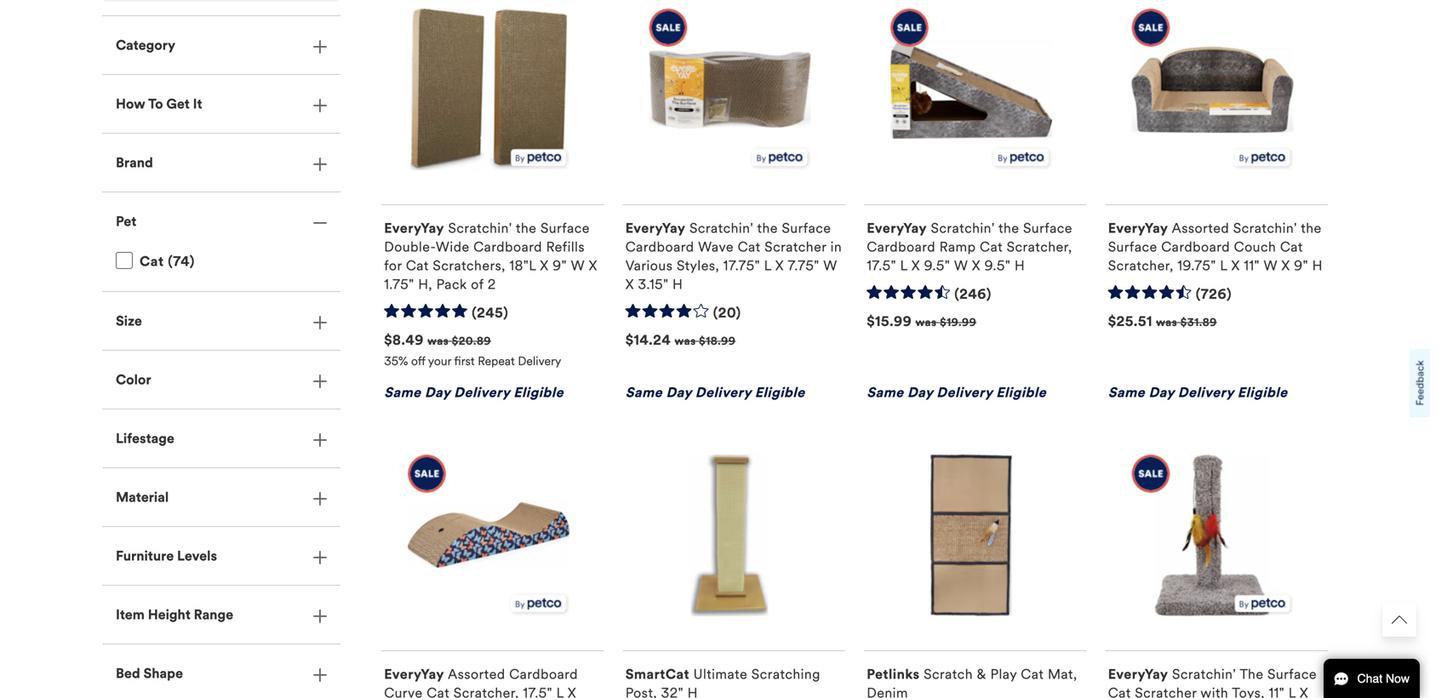 Task type: locate. For each thing, give the bounding box(es) containing it.
plus icon 2 image
[[313, 40, 327, 53], [313, 99, 327, 112], [313, 157, 327, 171], [313, 316, 327, 329], [313, 375, 327, 388], [313, 433, 327, 447], [313, 492, 327, 506], [313, 551, 327, 565], [313, 610, 327, 623], [313, 668, 327, 682]]

scroll to top image
[[1393, 612, 1408, 628]]

1 plus icon 2 image from the top
[[313, 40, 327, 53]]

pet button
[[102, 193, 341, 251]]

6 plus icon 2 button from the top
[[102, 410, 341, 468]]

4 plus icon 2 button from the top
[[102, 292, 341, 350]]

9 plus icon 2 button from the top
[[102, 586, 341, 644]]

pet
[[116, 213, 137, 230]]

3 plus icon 2 image from the top
[[313, 157, 327, 171]]

5 plus icon 2 button from the top
[[102, 351, 341, 409]]

styled arrow button link
[[1383, 603, 1417, 637]]

5 plus icon 2 image from the top
[[313, 375, 327, 388]]

10 plus icon 2 button from the top
[[102, 645, 341, 698]]

plus icon 2 button
[[102, 16, 341, 74], [102, 75, 341, 133], [102, 134, 341, 192], [102, 292, 341, 350], [102, 351, 341, 409], [102, 410, 341, 468], [102, 469, 341, 527], [102, 527, 341, 585], [102, 586, 341, 644], [102, 645, 341, 698]]



Task type: describe. For each thing, give the bounding box(es) containing it.
8 plus icon 2 button from the top
[[102, 527, 341, 585]]

cat
[[140, 253, 164, 270]]

cat (74)
[[140, 253, 195, 270]]

3 plus icon 2 button from the top
[[102, 134, 341, 192]]

(74)
[[168, 253, 195, 270]]

2 plus icon 2 image from the top
[[313, 99, 327, 112]]

7 plus icon 2 button from the top
[[102, 469, 341, 527]]

4 plus icon 2 image from the top
[[313, 316, 327, 329]]

7 plus icon 2 image from the top
[[313, 492, 327, 506]]

1 plus icon 2 button from the top
[[102, 16, 341, 74]]

10 plus icon 2 image from the top
[[313, 668, 327, 682]]

9 plus icon 2 image from the top
[[313, 610, 327, 623]]

6 plus icon 2 image from the top
[[313, 433, 327, 447]]

8 plus icon 2 image from the top
[[313, 551, 327, 565]]

2 plus icon 2 button from the top
[[102, 75, 341, 133]]



Task type: vqa. For each thing, say whether or not it's contained in the screenshot.
second PLUS ICON 2 "Dropdown Button" from the bottom Plus icon 2
yes



